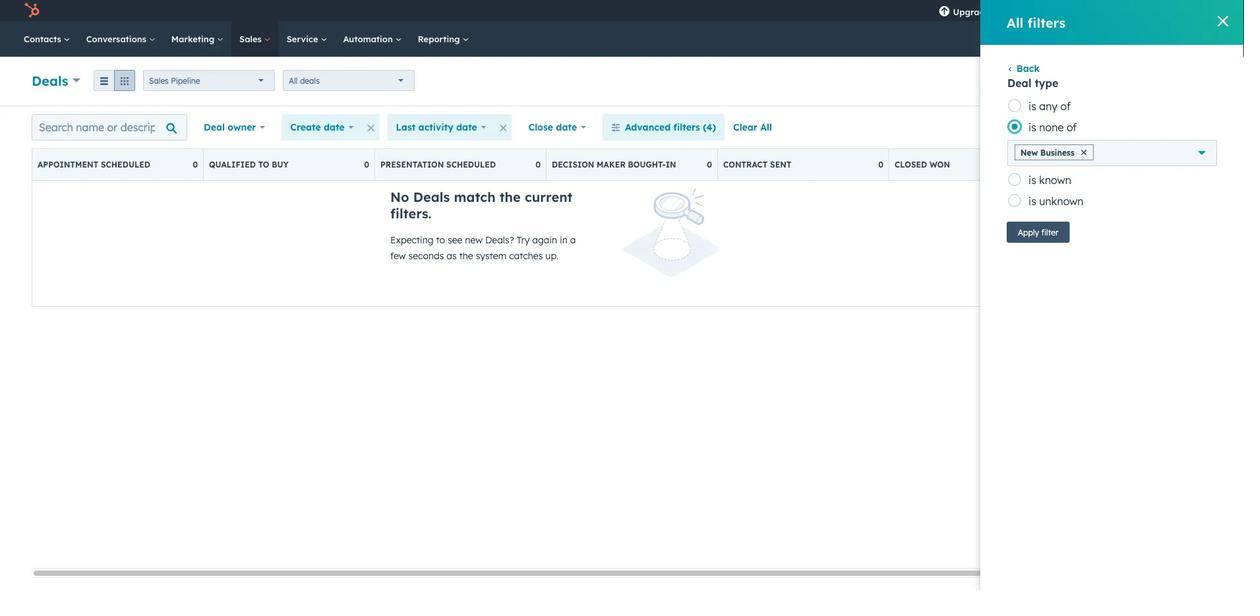 Task type: describe. For each thing, give the bounding box(es) containing it.
a
[[570, 234, 576, 246]]

help button
[[1059, 0, 1082, 21]]

known
[[1040, 174, 1072, 187]]

business
[[1041, 147, 1075, 157]]

close
[[529, 121, 554, 133]]

close date
[[529, 121, 577, 133]]

contract
[[724, 160, 768, 170]]

closed won
[[895, 160, 951, 170]]

0 for qualified to buy
[[364, 160, 369, 170]]

in
[[666, 160, 677, 170]]

as
[[447, 250, 457, 262]]

deals inside no deals match the current filters.
[[414, 189, 450, 205]]

notifications button
[[1103, 0, 1126, 21]]

clear all
[[734, 121, 773, 133]]

sales link
[[232, 21, 279, 57]]

advanced filters (4)
[[625, 121, 716, 133]]

closed lost
[[1067, 160, 1123, 170]]

match
[[454, 189, 496, 205]]

the inside no deals match the current filters.
[[500, 189, 521, 205]]

again
[[533, 234, 558, 246]]

to for expecting
[[436, 234, 445, 246]]

automation
[[343, 33, 396, 44]]

back button
[[1007, 63, 1040, 74]]

Search HubSpot search field
[[1060, 28, 1221, 50]]

search image
[[1217, 34, 1226, 44]]

try
[[517, 234, 530, 246]]

appointment
[[38, 160, 98, 170]]

Search name or description search field
[[32, 114, 187, 141]]

actions
[[1036, 76, 1064, 86]]

menu containing vhs can fix it!
[[930, 0, 1229, 21]]

apply filter button
[[1007, 222, 1070, 243]]

filter
[[1042, 227, 1059, 237]]

deal for deal type
[[1008, 77, 1032, 90]]

is for is none of
[[1029, 121, 1037, 134]]

scheduled for presentation scheduled
[[447, 160, 496, 170]]

sales for sales pipeline
[[149, 76, 169, 85]]

no deals match the current filters.
[[391, 189, 573, 222]]

(4)
[[703, 121, 716, 133]]

hubspot image
[[24, 3, 40, 18]]

to for qualified
[[258, 160, 269, 170]]

sales pipeline
[[149, 76, 200, 85]]

upgrade
[[954, 6, 991, 17]]

it!
[[1200, 5, 1208, 16]]

service
[[287, 33, 321, 44]]

advanced
[[625, 121, 671, 133]]

deal for deal owner
[[204, 121, 225, 133]]

0 for presentation scheduled
[[536, 160, 541, 170]]

qualified
[[209, 160, 256, 170]]

deal owner button
[[195, 114, 274, 141]]

notifications image
[[1109, 6, 1121, 18]]

is any of
[[1029, 100, 1071, 113]]

expecting
[[391, 234, 434, 246]]

calling icon image
[[1009, 5, 1021, 17]]

filters for advanced
[[674, 121, 701, 133]]

presentation scheduled
[[381, 160, 496, 170]]

is for is known
[[1029, 174, 1037, 187]]

all for all filters
[[1007, 14, 1024, 31]]

seconds
[[409, 250, 444, 262]]

date for create date
[[324, 121, 345, 133]]

advanced filters (4) button
[[603, 114, 725, 141]]

new business button
[[1008, 140, 1218, 166]]

deals button
[[32, 71, 81, 90]]

buy
[[272, 160, 289, 170]]

0 for closed won
[[1050, 160, 1056, 170]]

marketing
[[171, 33, 217, 44]]

filters for all
[[1028, 14, 1066, 31]]

lost
[[1102, 160, 1123, 170]]

new business
[[1021, 147, 1075, 157]]

of for is any of
[[1061, 100, 1071, 113]]

decision
[[552, 160, 595, 170]]

see
[[448, 234, 463, 246]]

contacts
[[24, 33, 64, 44]]

0 for decision maker bought-in
[[707, 160, 713, 170]]

search button
[[1211, 28, 1233, 50]]

none
[[1040, 121, 1064, 134]]

vhs can fix it!
[[1151, 5, 1208, 16]]

2 date from the left
[[457, 121, 478, 133]]

unknown
[[1040, 195, 1084, 208]]

in
[[560, 234, 568, 246]]

sales for sales
[[240, 33, 264, 44]]

fix
[[1188, 5, 1198, 16]]

up.
[[546, 250, 559, 262]]

marketplaces button
[[1029, 0, 1057, 21]]

deal type
[[1008, 77, 1059, 90]]

settings link
[[1084, 4, 1101, 17]]

last activity date button
[[388, 114, 495, 141]]

no
[[391, 189, 409, 205]]

group inside deals banner
[[94, 70, 135, 91]]

contacts link
[[16, 21, 78, 57]]

apply
[[1019, 227, 1040, 237]]

board actions button
[[1008, 114, 1113, 141]]

appointment scheduled
[[38, 160, 150, 170]]

upgrade image
[[939, 6, 951, 18]]

marketing link
[[163, 21, 232, 57]]



Task type: locate. For each thing, give the bounding box(es) containing it.
1 horizontal spatial sales
[[240, 33, 264, 44]]

all deals button
[[283, 70, 415, 91]]

the right 'as'
[[460, 250, 473, 262]]

closed for closed won
[[895, 160, 928, 170]]

marketplaces image
[[1037, 6, 1049, 18]]

1 date from the left
[[324, 121, 345, 133]]

2 vertical spatial all
[[761, 121, 773, 133]]

of right any
[[1061, 100, 1071, 113]]

all left "deals"
[[289, 76, 298, 85]]

0 up current
[[536, 160, 541, 170]]

sent
[[771, 160, 792, 170]]

last
[[396, 121, 416, 133]]

deal down back button at the top right
[[1008, 77, 1032, 90]]

closed down business
[[1067, 160, 1099, 170]]

1 horizontal spatial all
[[761, 121, 773, 133]]

date inside popup button
[[324, 121, 345, 133]]

date
[[324, 121, 345, 133], [457, 121, 478, 133], [556, 121, 577, 133]]

settings image
[[1087, 6, 1098, 17]]

new
[[465, 234, 483, 246]]

0 horizontal spatial to
[[258, 160, 269, 170]]

qualified to buy
[[209, 160, 289, 170]]

sales left service
[[240, 33, 264, 44]]

date right activity
[[457, 121, 478, 133]]

sales inside popup button
[[149, 76, 169, 85]]

0 for contract sent
[[879, 160, 884, 170]]

scheduled down search name or description search field
[[101, 160, 150, 170]]

clear
[[734, 121, 758, 133]]

1 horizontal spatial scheduled
[[447, 160, 496, 170]]

vhs can fix it! button
[[1129, 0, 1228, 21]]

reporting
[[418, 33, 463, 44]]

2 0 from the left
[[364, 160, 369, 170]]

1 vertical spatial to
[[436, 234, 445, 246]]

the inside the expecting to see new deals? try again in a few seconds as the system catches up.
[[460, 250, 473, 262]]

menu item
[[1000, 0, 1002, 21]]

is for is unknown
[[1029, 195, 1037, 208]]

deals
[[300, 76, 320, 85]]

is none of
[[1029, 121, 1078, 134]]

board actions
[[1025, 121, 1088, 133]]

decision maker bought-in
[[552, 160, 677, 170]]

0 left closed won
[[879, 160, 884, 170]]

0 down the new business
[[1050, 160, 1056, 170]]

0 horizontal spatial date
[[324, 121, 345, 133]]

0 vertical spatial of
[[1061, 100, 1071, 113]]

all filters
[[1007, 14, 1066, 31]]

1 horizontal spatial deals
[[414, 189, 450, 205]]

to inside the expecting to see new deals? try again in a few seconds as the system catches up.
[[436, 234, 445, 246]]

won
[[930, 160, 951, 170]]

conversations
[[86, 33, 149, 44]]

of
[[1061, 100, 1071, 113], [1067, 121, 1078, 134]]

all for all deals
[[289, 76, 298, 85]]

all left marketplaces image
[[1007, 14, 1024, 31]]

0 horizontal spatial deal
[[204, 121, 225, 133]]

1 horizontal spatial closed
[[1067, 160, 1099, 170]]

catches
[[509, 250, 543, 262]]

5 0 from the left
[[879, 160, 884, 170]]

6 0 from the left
[[1050, 160, 1056, 170]]

scheduled for appointment scheduled
[[101, 160, 150, 170]]

maker
[[597, 160, 626, 170]]

closed for closed lost
[[1067, 160, 1099, 170]]

0 vertical spatial sales
[[240, 33, 264, 44]]

all inside button
[[761, 121, 773, 133]]

1 vertical spatial of
[[1067, 121, 1078, 134]]

vhs
[[1151, 5, 1168, 16]]

deal inside popup button
[[204, 121, 225, 133]]

date right create
[[324, 121, 345, 133]]

3 0 from the left
[[536, 160, 541, 170]]

1 vertical spatial all
[[289, 76, 298, 85]]

0 horizontal spatial close image
[[1082, 150, 1087, 155]]

1 0 from the left
[[193, 160, 198, 170]]

0 horizontal spatial deals
[[32, 72, 68, 89]]

is left known
[[1029, 174, 1037, 187]]

the
[[500, 189, 521, 205], [460, 250, 473, 262]]

reporting link
[[410, 21, 477, 57]]

1 vertical spatial the
[[460, 250, 473, 262]]

scheduled
[[101, 160, 150, 170], [447, 160, 496, 170]]

actions
[[1055, 121, 1088, 133]]

0 horizontal spatial the
[[460, 250, 473, 262]]

type
[[1035, 77, 1059, 90]]

sales
[[240, 33, 264, 44], [149, 76, 169, 85]]

service link
[[279, 21, 335, 57]]

0 horizontal spatial all
[[289, 76, 298, 85]]

1 vertical spatial deals
[[414, 189, 450, 205]]

group
[[94, 70, 135, 91]]

current
[[525, 189, 573, 205]]

the right match
[[500, 189, 521, 205]]

1 horizontal spatial date
[[457, 121, 478, 133]]

few
[[391, 250, 406, 262]]

1 vertical spatial close image
[[1082, 150, 1087, 155]]

owner
[[228, 121, 256, 133]]

close date button
[[520, 114, 595, 141]]

1 horizontal spatial filters
[[1028, 14, 1066, 31]]

pipeline
[[171, 76, 200, 85]]

to left "buy"
[[258, 160, 269, 170]]

2 is from the top
[[1029, 121, 1037, 134]]

2 horizontal spatial all
[[1007, 14, 1024, 31]]

create date button
[[282, 114, 363, 141]]

system
[[476, 250, 507, 262]]

close image
[[1219, 16, 1229, 26], [1082, 150, 1087, 155]]

1 vertical spatial filters
[[674, 121, 701, 133]]

close image up "closed lost"
[[1082, 150, 1087, 155]]

deals?
[[485, 234, 514, 246]]

automation link
[[335, 21, 410, 57]]

is for is any of
[[1029, 100, 1037, 113]]

1 scheduled from the left
[[101, 160, 150, 170]]

is down the is known
[[1029, 195, 1037, 208]]

close image inside new business popup button
[[1082, 150, 1087, 155]]

0 left contract
[[707, 160, 713, 170]]

3 date from the left
[[556, 121, 577, 133]]

last activity date
[[396, 121, 478, 133]]

is left any
[[1029, 100, 1037, 113]]

0
[[193, 160, 198, 170], [364, 160, 369, 170], [536, 160, 541, 170], [707, 160, 713, 170], [879, 160, 884, 170], [1050, 160, 1056, 170]]

contract sent
[[724, 160, 792, 170]]

menu
[[930, 0, 1229, 21]]

calling icon button
[[1004, 2, 1026, 19]]

date for close date
[[556, 121, 577, 133]]

is left none
[[1029, 121, 1037, 134]]

terry turtle image
[[1136, 5, 1148, 16]]

all right the clear
[[761, 121, 773, 133]]

help image
[[1065, 6, 1076, 18]]

0 horizontal spatial filters
[[674, 121, 701, 133]]

1 horizontal spatial the
[[500, 189, 521, 205]]

0 vertical spatial deals
[[32, 72, 68, 89]]

back
[[1017, 63, 1040, 74]]

to left see
[[436, 234, 445, 246]]

0 horizontal spatial closed
[[895, 160, 928, 170]]

deals right the no
[[414, 189, 450, 205]]

all
[[1007, 14, 1024, 31], [289, 76, 298, 85], [761, 121, 773, 133]]

0 vertical spatial filters
[[1028, 14, 1066, 31]]

1 vertical spatial sales
[[149, 76, 169, 85]]

filters.
[[391, 205, 432, 222]]

0 vertical spatial to
[[258, 160, 269, 170]]

0 left the presentation
[[364, 160, 369, 170]]

1 closed from the left
[[895, 160, 928, 170]]

scheduled up match
[[447, 160, 496, 170]]

bought-
[[628, 160, 666, 170]]

deals banner
[[32, 67, 1213, 92]]

create
[[290, 121, 321, 133]]

4 0 from the left
[[707, 160, 713, 170]]

0 vertical spatial the
[[500, 189, 521, 205]]

deal owner
[[204, 121, 256, 133]]

1 horizontal spatial to
[[436, 234, 445, 246]]

hubspot link
[[16, 3, 49, 18]]

date right close
[[556, 121, 577, 133]]

0 vertical spatial all
[[1007, 14, 1024, 31]]

all inside popup button
[[289, 76, 298, 85]]

1 horizontal spatial deal
[[1008, 77, 1032, 90]]

of right none
[[1067, 121, 1078, 134]]

0 for appointment scheduled
[[193, 160, 198, 170]]

closed left won
[[895, 160, 928, 170]]

2 closed from the left
[[1067, 160, 1099, 170]]

0 horizontal spatial sales
[[149, 76, 169, 85]]

3 is from the top
[[1029, 174, 1037, 187]]

sales pipeline button
[[143, 70, 275, 91]]

presentation
[[381, 160, 444, 170]]

2 horizontal spatial date
[[556, 121, 577, 133]]

4 is from the top
[[1029, 195, 1037, 208]]

is unknown
[[1029, 195, 1084, 208]]

1 horizontal spatial close image
[[1219, 16, 1229, 26]]

1 is from the top
[[1029, 100, 1037, 113]]

actions button
[[1025, 71, 1083, 92]]

2 scheduled from the left
[[447, 160, 496, 170]]

expecting to see new deals? try again in a few seconds as the system catches up.
[[391, 234, 576, 262]]

1 vertical spatial deal
[[204, 121, 225, 133]]

of for is none of
[[1067, 121, 1078, 134]]

0 horizontal spatial scheduled
[[101, 160, 150, 170]]

close image up search image
[[1219, 16, 1229, 26]]

0 vertical spatial deal
[[1008, 77, 1032, 90]]

filters inside advanced filters (4) button
[[674, 121, 701, 133]]

filters
[[1028, 14, 1066, 31], [674, 121, 701, 133]]

create date
[[290, 121, 345, 133]]

is
[[1029, 100, 1037, 113], [1029, 121, 1037, 134], [1029, 174, 1037, 187], [1029, 195, 1037, 208]]

any
[[1040, 100, 1058, 113]]

deal left the owner
[[204, 121, 225, 133]]

clear all button
[[725, 114, 781, 141]]

is known
[[1029, 174, 1072, 187]]

deals inside popup button
[[32, 72, 68, 89]]

closed
[[895, 160, 928, 170], [1067, 160, 1099, 170]]

deals down contacts link
[[32, 72, 68, 89]]

0 left qualified
[[193, 160, 198, 170]]

sales left pipeline
[[149, 76, 169, 85]]

can
[[1171, 5, 1186, 16]]

0 vertical spatial close image
[[1219, 16, 1229, 26]]



Task type: vqa. For each thing, say whether or not it's contained in the screenshot.
Scheduled associated with Presentation scheduled
yes



